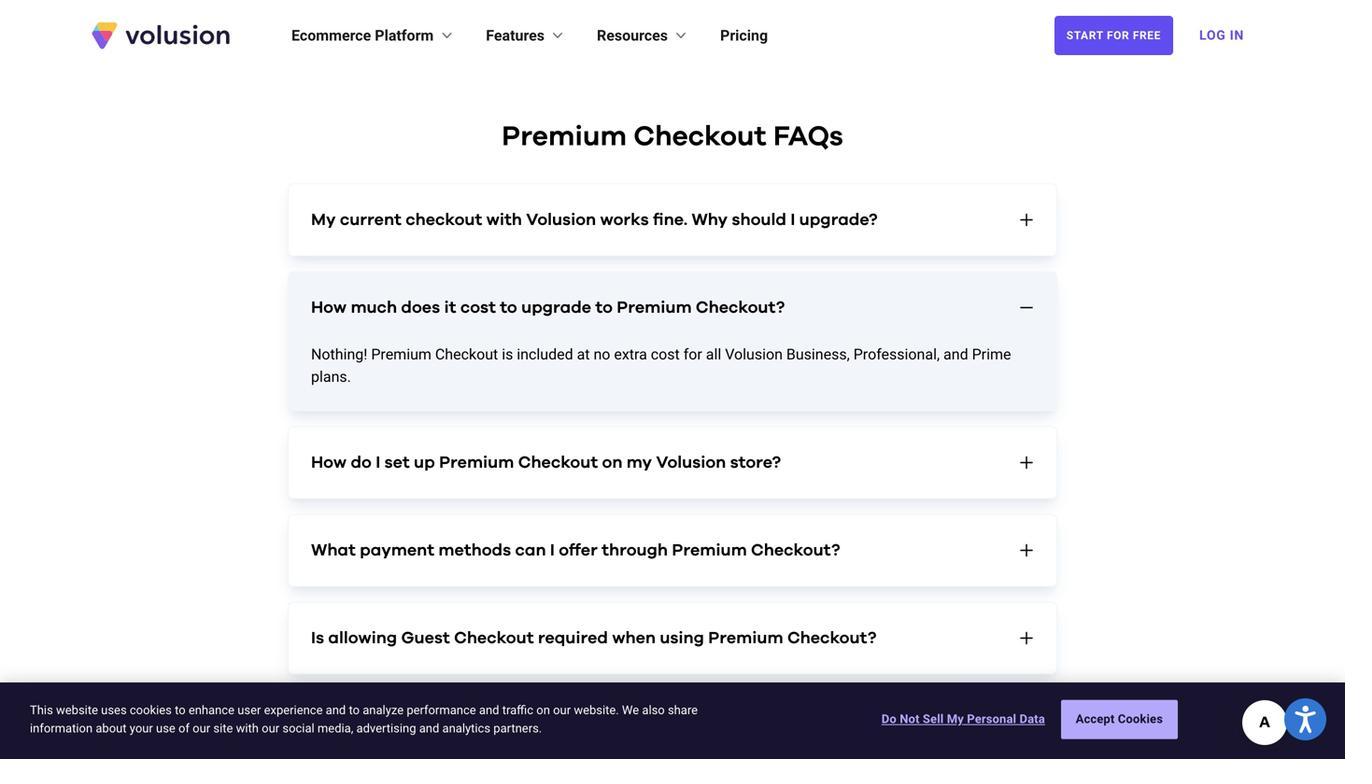 Task type: locate. For each thing, give the bounding box(es) containing it.
why
[[692, 212, 728, 228]]

cost
[[460, 299, 496, 316], [651, 346, 680, 363]]

how do i set up premium checkout on my volusion store? button
[[289, 427, 1057, 498]]

professional,
[[854, 346, 940, 363]]

premium down does
[[371, 346, 432, 363]]

to
[[500, 299, 517, 316], [596, 299, 613, 316], [175, 704, 186, 718], [349, 704, 360, 718]]

0 horizontal spatial i
[[376, 455, 380, 471]]

site
[[213, 722, 233, 736]]

start
[[1067, 29, 1104, 42]]

our
[[553, 704, 571, 718], [193, 722, 210, 736], [262, 722, 280, 736]]

checkout inside button
[[518, 455, 598, 471]]

does
[[401, 299, 440, 316]]

i right can
[[550, 542, 555, 559]]

checkout right guest at the left of the page
[[454, 630, 534, 647]]

1 vertical spatial volusion
[[725, 346, 783, 363]]

available
[[565, 718, 642, 735]]

checkout
[[634, 123, 767, 151], [435, 346, 498, 363], [518, 455, 598, 471], [454, 630, 534, 647]]

ecommerce
[[292, 27, 371, 44]]

0 vertical spatial i
[[791, 212, 795, 228]]

offer
[[559, 542, 598, 559]]

resources button
[[597, 24, 690, 47]]

2 vertical spatial i
[[550, 542, 555, 559]]

volusion right all
[[725, 346, 783, 363]]

premium right using
[[708, 630, 784, 647]]

media,
[[318, 722, 353, 736]]

is allowing guest checkout required when using premium checkout?
[[311, 630, 877, 647]]

nothing! premium checkout is included at no extra cost for all volusion business, professional, and prime plans.
[[311, 346, 1011, 386]]

1 horizontal spatial with
[[486, 212, 522, 228]]

1 vertical spatial i
[[376, 455, 380, 471]]

upgrade
[[521, 299, 591, 316]]

how left do
[[311, 455, 347, 471]]

1 horizontal spatial on
[[602, 455, 623, 471]]

premium right up on the left bottom of the page
[[439, 455, 514, 471]]

to up of
[[175, 704, 186, 718]]

how for how do i set up premium checkout on my volusion store?
[[311, 455, 347, 471]]

platform
[[375, 27, 434, 44]]

on inside when will a specific feature be available on premium checkout? button
[[646, 718, 666, 735]]

and
[[944, 346, 969, 363], [326, 704, 346, 718], [479, 704, 499, 718], [419, 722, 439, 736]]

0 horizontal spatial cost
[[460, 299, 496, 316]]

0 vertical spatial my
[[311, 212, 336, 228]]

our left social at left
[[262, 722, 280, 736]]

premium inside nothing! premium checkout is included at no extra cost for all volusion business, professional, and prime plans.
[[371, 346, 432, 363]]

when
[[311, 718, 358, 735]]

2 vertical spatial on
[[646, 718, 666, 735]]

use
[[156, 722, 175, 736]]

volusion left works
[[526, 212, 596, 228]]

with right checkout
[[486, 212, 522, 228]]

required
[[538, 630, 608, 647]]

ecommerce platform button
[[292, 24, 456, 47]]

0 vertical spatial volusion
[[526, 212, 596, 228]]

0 vertical spatial how
[[311, 299, 347, 316]]

your
[[130, 722, 153, 736]]

and left the prime
[[944, 346, 969, 363]]

privacy alert dialog
[[0, 683, 1345, 760]]

1 how from the top
[[311, 299, 347, 316]]

1 vertical spatial with
[[236, 722, 259, 736]]

on inside how do i set up premium checkout on my volusion store? button
[[602, 455, 623, 471]]

to up when on the left of page
[[349, 704, 360, 718]]

this
[[30, 704, 53, 718]]

personal
[[967, 713, 1017, 727]]

premium checkout faqs
[[502, 123, 844, 151]]

0 vertical spatial cost
[[460, 299, 496, 316]]

and up when on the left of page
[[326, 704, 346, 718]]

accept cookies button
[[1061, 700, 1178, 739]]

extra
[[614, 346, 647, 363]]

log in link
[[1188, 15, 1256, 56]]

advertising
[[356, 722, 416, 736]]

specific
[[408, 718, 472, 735]]

guest
[[401, 630, 450, 647]]

website.
[[574, 704, 619, 718]]

for
[[684, 346, 702, 363]]

checkout left the is
[[435, 346, 498, 363]]

fine.
[[653, 212, 688, 228]]

our right of
[[193, 722, 210, 736]]

how inside how much does it cost to upgrade to premium checkout? button
[[311, 299, 347, 316]]

to up no
[[596, 299, 613, 316]]

checkout left my
[[518, 455, 598, 471]]

start for free
[[1067, 29, 1161, 42]]

with
[[486, 212, 522, 228], [236, 722, 259, 736]]

using
[[660, 630, 704, 647]]

my left current
[[311, 212, 336, 228]]

how left much
[[311, 299, 347, 316]]

volusion inside button
[[656, 455, 726, 471]]

also
[[642, 704, 665, 718]]

how inside how do i set up premium checkout on my volusion store? button
[[311, 455, 347, 471]]

for
[[1107, 29, 1130, 42]]

share
[[668, 704, 698, 718]]

allowing
[[328, 630, 397, 647]]

much
[[351, 299, 397, 316]]

plans.
[[311, 368, 351, 386]]

be
[[541, 718, 561, 735]]

it
[[444, 299, 456, 316]]

2 vertical spatial volusion
[[656, 455, 726, 471]]

resources
[[597, 27, 668, 44]]

my
[[627, 455, 652, 471]]

checkout inside button
[[454, 630, 534, 647]]

0 vertical spatial on
[[602, 455, 623, 471]]

cost left for
[[651, 346, 680, 363]]

with down user
[[236, 722, 259, 736]]

my
[[311, 212, 336, 228], [947, 713, 964, 727]]

on left my
[[602, 455, 623, 471]]

0 horizontal spatial with
[[236, 722, 259, 736]]

1 vertical spatial my
[[947, 713, 964, 727]]

1 horizontal spatial i
[[550, 542, 555, 559]]

cookies
[[1118, 713, 1163, 727]]

what payment methods can i offer through premium checkout?
[[311, 542, 840, 559]]

i right do
[[376, 455, 380, 471]]

1 vertical spatial on
[[537, 704, 550, 718]]

accept cookies
[[1076, 713, 1163, 727]]

1 horizontal spatial cost
[[651, 346, 680, 363]]

my right the sell
[[947, 713, 964, 727]]

2 horizontal spatial on
[[646, 718, 666, 735]]

how much does it cost to upgrade to premium checkout? button
[[289, 272, 1057, 343]]

volusion right my
[[656, 455, 726, 471]]

on down also
[[646, 718, 666, 735]]

included
[[517, 346, 573, 363]]

0 vertical spatial with
[[486, 212, 522, 228]]

my inside button
[[947, 713, 964, 727]]

cost right it
[[460, 299, 496, 316]]

1 horizontal spatial my
[[947, 713, 964, 727]]

faqs
[[773, 123, 844, 151]]

on up be
[[537, 704, 550, 718]]

when
[[612, 630, 656, 647]]

0 horizontal spatial my
[[311, 212, 336, 228]]

0 horizontal spatial on
[[537, 704, 550, 718]]

about
[[96, 722, 127, 736]]

our up be
[[553, 704, 571, 718]]

prime
[[972, 346, 1011, 363]]

not
[[900, 713, 920, 727]]

1 vertical spatial how
[[311, 455, 347, 471]]

i
[[791, 212, 795, 228], [376, 455, 380, 471], [550, 542, 555, 559]]

i inside button
[[376, 455, 380, 471]]

i right should
[[791, 212, 795, 228]]

my current checkout with volusion works fine. why should i upgrade? button
[[289, 185, 1057, 256]]

social
[[283, 722, 315, 736]]

current
[[340, 212, 402, 228]]

my inside button
[[311, 212, 336, 228]]

2 how from the top
[[311, 455, 347, 471]]

1 vertical spatial cost
[[651, 346, 680, 363]]

volusion inside nothing! premium checkout is included at no extra cost for all volusion business, professional, and prime plans.
[[725, 346, 783, 363]]



Task type: describe. For each thing, give the bounding box(es) containing it.
1 horizontal spatial our
[[262, 722, 280, 736]]

cookies
[[130, 704, 172, 718]]

when will a specific feature be available on premium checkout? button
[[289, 691, 1057, 760]]

upgrade?
[[799, 212, 878, 228]]

checkout up why
[[634, 123, 767, 151]]

payment
[[360, 542, 435, 559]]

2 horizontal spatial i
[[791, 212, 795, 228]]

and down performance
[[419, 722, 439, 736]]

experience
[[264, 704, 323, 718]]

premium right through
[[672, 542, 747, 559]]

on for available
[[646, 718, 666, 735]]

and inside nothing! premium checkout is included at no extra cost for all volusion business, professional, and prime plans.
[[944, 346, 969, 363]]

pricing
[[720, 27, 768, 44]]

on inside this website uses cookies to enhance user experience and to analyze performance and traffic on our website. we also share information about your use of our site with our social media, advertising and analytics partners.
[[537, 704, 550, 718]]

start for free link
[[1055, 16, 1174, 55]]

pricing link
[[720, 24, 768, 47]]

and up feature
[[479, 704, 499, 718]]

methods
[[439, 542, 511, 559]]

features
[[486, 27, 545, 44]]

feature
[[476, 718, 537, 735]]

works
[[600, 212, 649, 228]]

performance
[[407, 704, 476, 718]]

partners.
[[494, 722, 542, 736]]

log
[[1200, 28, 1226, 43]]

in
[[1230, 28, 1245, 43]]

uses
[[101, 704, 127, 718]]

do
[[882, 713, 897, 727]]

data
[[1020, 713, 1045, 727]]

2 horizontal spatial our
[[553, 704, 571, 718]]

to up the is
[[500, 299, 517, 316]]

cost inside nothing! premium checkout is included at no extra cost for all volusion business, professional, and prime plans.
[[651, 346, 680, 363]]

log in
[[1200, 28, 1245, 43]]

ecommerce platform
[[292, 27, 434, 44]]

premium down share
[[670, 718, 745, 735]]

enhance
[[189, 704, 235, 718]]

open accessibe: accessibility options, statement and help image
[[1295, 706, 1316, 734]]

with inside this website uses cookies to enhance user experience and to analyze performance and traffic on our website. we also share information about your use of our site with our social media, advertising and analytics partners.
[[236, 722, 259, 736]]

on for checkout
[[602, 455, 623, 471]]

what payment methods can i offer through premium checkout? button
[[289, 515, 1057, 586]]

set
[[385, 455, 410, 471]]

all
[[706, 346, 722, 363]]

user
[[238, 704, 261, 718]]

do
[[351, 455, 372, 471]]

what
[[311, 542, 356, 559]]

premium inside button
[[439, 455, 514, 471]]

can
[[515, 542, 546, 559]]

should
[[732, 212, 787, 228]]

cost inside how much does it cost to upgrade to premium checkout? button
[[460, 299, 496, 316]]

a
[[393, 718, 404, 735]]

this website uses cookies to enhance user experience and to analyze performance and traffic on our website. we also share information about your use of our site with our social media, advertising and analytics partners.
[[30, 704, 698, 736]]

of
[[178, 722, 190, 736]]

is
[[502, 346, 513, 363]]

we
[[622, 704, 639, 718]]

is allowing guest checkout required when using premium checkout? button
[[289, 603, 1057, 674]]

how for how much does it cost to upgrade to premium checkout?
[[311, 299, 347, 316]]

checkout
[[406, 212, 482, 228]]

through
[[602, 542, 668, 559]]

accept
[[1076, 713, 1115, 727]]

analytics
[[442, 722, 491, 736]]

up
[[414, 455, 435, 471]]

with inside button
[[486, 212, 522, 228]]

do not sell my personal data
[[882, 713, 1045, 727]]

volusion inside button
[[526, 212, 596, 228]]

website
[[56, 704, 98, 718]]

will
[[362, 718, 389, 735]]

is
[[311, 630, 324, 647]]

0 horizontal spatial our
[[193, 722, 210, 736]]

when will a specific feature be available on premium checkout?
[[311, 718, 838, 735]]

checkout inside nothing! premium checkout is included at no extra cost for all volusion business, professional, and prime plans.
[[435, 346, 498, 363]]

do not sell my personal data button
[[882, 701, 1045, 738]]

my current checkout with volusion works fine. why should i upgrade?
[[311, 212, 878, 228]]

sell
[[923, 713, 944, 727]]

at
[[577, 346, 590, 363]]

premium up the "extra"
[[617, 299, 692, 316]]

features button
[[486, 24, 567, 47]]

information
[[30, 722, 93, 736]]

premium up my current checkout with volusion works fine. why should i upgrade?
[[502, 123, 627, 151]]

store?
[[730, 455, 781, 471]]

no
[[594, 346, 611, 363]]

how much does it cost to upgrade to premium checkout?
[[311, 299, 785, 316]]

analyze
[[363, 704, 404, 718]]

nothing!
[[311, 346, 368, 363]]



Task type: vqa. For each thing, say whether or not it's contained in the screenshot.
Nothing!
yes



